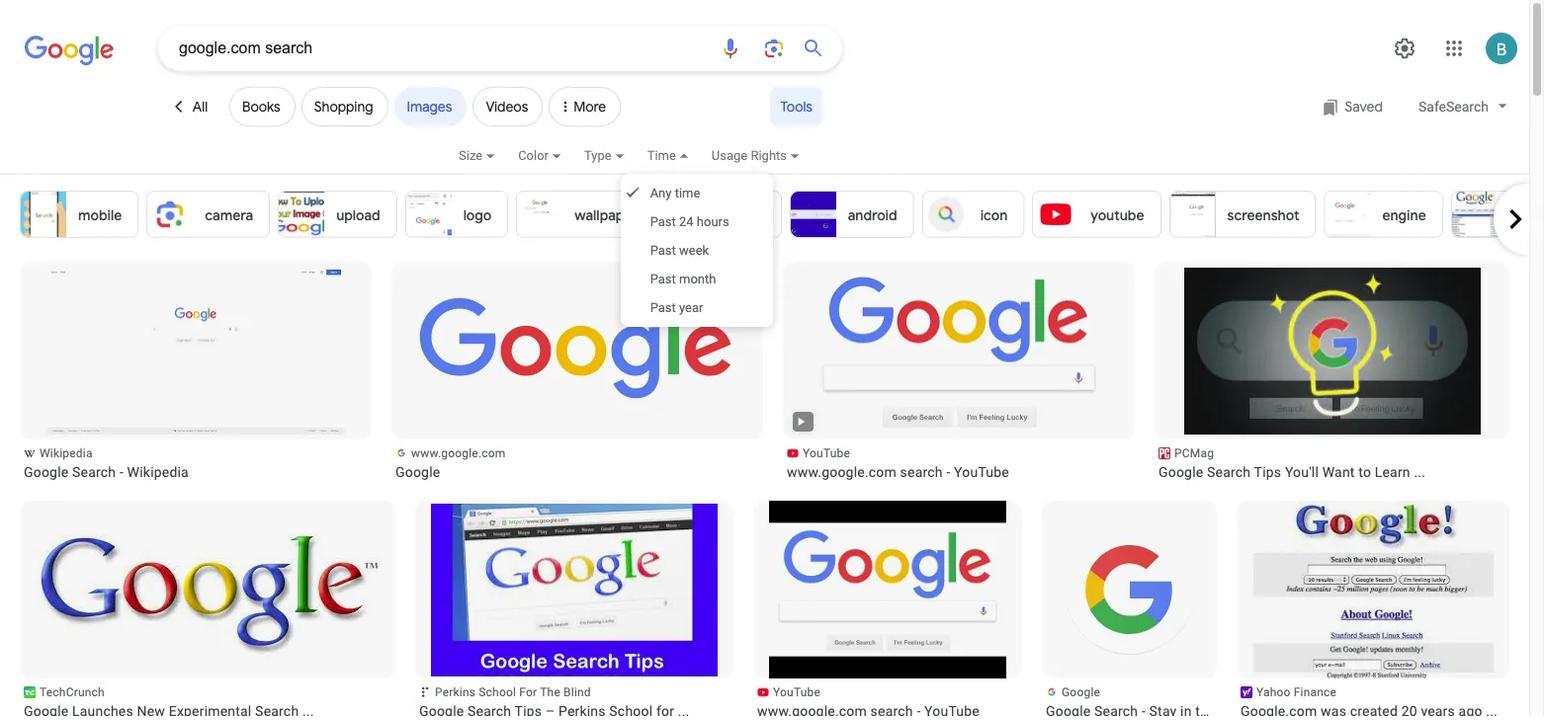 Task type: describe. For each thing, give the bounding box(es) containing it.
upload
[[336, 207, 380, 224]]

all link
[[158, 87, 223, 127]]

21 google search tips you'll want to learn | pcmag element
[[1159, 464, 1506, 482]]

any time
[[650, 186, 700, 201]]

google search tips – perkins school for the blind element
[[419, 703, 730, 717]]

to
[[1359, 465, 1372, 481]]

any time link
[[621, 179, 773, 208]]

time
[[675, 186, 700, 201]]

past for past 24 hours
[[650, 215, 676, 229]]

yahoo
[[1257, 686, 1291, 700]]

past month link
[[621, 265, 773, 294]]

www.google.com search - youtube
[[787, 465, 1010, 481]]

engine
[[1383, 207, 1427, 224]]

google search - stay in the know with your google app element
[[1046, 703, 1213, 717]]

past for past month
[[650, 272, 676, 287]]

youtube link
[[1033, 191, 1161, 238]]

www.google.com search - youtube element for the www.google.com search - youtube image within the www.google.com search - youtube list item
[[787, 464, 1131, 482]]

www.google.com search - youtube element for the www.google.com search - youtube image in the youtube list item
[[757, 703, 1019, 717]]

1 horizontal spatial wikipedia
[[127, 465, 189, 481]]

wallpaper
[[575, 207, 638, 224]]

more filters element
[[549, 87, 621, 127]]

rights
[[751, 148, 787, 163]]

yahoo finance link
[[1237, 685, 1510, 717]]

icon link
[[922, 191, 1025, 238]]

click for video information image
[[794, 415, 808, 429]]

blind
[[564, 686, 591, 700]]

Search text field
[[179, 32, 707, 65]]

list containing google search - wikipedia
[[20, 262, 1530, 717]]

all
[[193, 98, 208, 116]]

school
[[479, 686, 516, 700]]

videos
[[486, 98, 528, 116]]

google search - wikipedia element
[[24, 464, 368, 482]]

time button
[[647, 145, 712, 179]]

tools button
[[771, 87, 823, 127]]

safesearch
[[1419, 98, 1489, 114]]

search for tips
[[1207, 465, 1251, 481]]

autoc
[[1510, 207, 1545, 224]]

next image
[[1496, 200, 1536, 239]]

more
[[574, 98, 606, 116]]

books
[[242, 98, 280, 116]]

iphone
[[721, 207, 765, 224]]

mobile
[[78, 207, 122, 224]]

type button
[[584, 145, 647, 179]]

past year link
[[621, 294, 773, 322]]

pcmag
[[1175, 447, 1214, 461]]

google for google search tips you'll want to learn ...
[[1159, 465, 1204, 481]]

color
[[518, 148, 549, 163]]

google search tips you'll want to learn ... list item
[[1155, 262, 1510, 482]]

youtube inside www.google.com search - youtube element
[[954, 465, 1010, 481]]

camera link
[[147, 191, 270, 238]]

youtube for the www.google.com search - youtube image within the www.google.com search - youtube list item
[[803, 447, 850, 461]]

icon
[[981, 207, 1008, 224]]

www.google.com search - youtube image for www.google.com search - youtube list item
[[811, 268, 1108, 435]]

perkins school for the blind list item
[[415, 501, 734, 717]]

google for google search - wikipedia
[[24, 465, 69, 481]]

the
[[540, 686, 561, 700]]

search by image image
[[762, 37, 786, 60]]

type
[[584, 148, 612, 163]]

youtube list item
[[754, 501, 1022, 717]]

time
[[647, 148, 676, 163]]

24
[[679, 215, 694, 229]]

google image
[[419, 296, 736, 406]]

google launches new experimental search features for tracking your online  purchases, reservations & events from gmail | techcrunch element
[[24, 703, 392, 717]]

...
[[1414, 465, 1426, 481]]

tips
[[1254, 465, 1282, 481]]

www.google.com search - youtube list item
[[783, 262, 1135, 482]]

www.google.com for www.google.com search - youtube
[[787, 465, 897, 481]]

google.com was created 20 years ago — here's what it looked like when it  first launched element
[[1241, 703, 1506, 717]]

size button
[[459, 145, 518, 179]]

0 horizontal spatial wikipedia
[[40, 447, 93, 461]]

- for search
[[120, 465, 124, 481]]

screenshot
[[1228, 207, 1300, 224]]

techcrunch link
[[20, 685, 396, 717]]

google search - wikipedia image
[[47, 268, 344, 435]]

0 vertical spatial google list item
[[392, 262, 763, 482]]

usage
[[712, 148, 748, 163]]

1 horizontal spatial google list item
[[1042, 501, 1217, 717]]

past for past year
[[650, 301, 676, 315]]



Task type: vqa. For each thing, say whether or not it's contained in the screenshot.
56 us dollars text box
no



Task type: locate. For each thing, give the bounding box(es) containing it.
past for past week
[[650, 243, 676, 258]]

google search - wikipedia list item
[[20, 262, 372, 482]]

1 vertical spatial google list item
[[1042, 501, 1217, 717]]

engine link
[[1324, 191, 1443, 238]]

youtube for the www.google.com search - youtube image in the youtube list item
[[773, 686, 821, 700]]

perkins
[[435, 686, 476, 700]]

year
[[679, 301, 703, 315]]

4 past from the top
[[650, 301, 676, 315]]

-
[[120, 465, 124, 481], [947, 465, 951, 481]]

techcrunch list item
[[20, 501, 396, 717]]

1 vertical spatial wikipedia
[[127, 465, 189, 481]]

want
[[1323, 465, 1355, 481]]

month
[[679, 272, 716, 287]]

2 past from the top
[[650, 243, 676, 258]]

tools
[[781, 98, 813, 116]]

youtube link
[[754, 685, 1022, 717]]

mobile link
[[20, 191, 139, 238]]

www.google.com search - youtube image inside www.google.com search - youtube list item
[[811, 268, 1108, 435]]

safesearch button
[[1409, 87, 1518, 127]]

google inside google link
[[1062, 686, 1101, 700]]

www.google.com search - youtube image inside youtube list item
[[769, 501, 1007, 679]]

0 horizontal spatial google list item
[[392, 262, 763, 482]]

google search - stay in the know with your google app image
[[1059, 519, 1201, 662]]

google link
[[1042, 685, 1217, 717]]

www.google.com for www.google.com
[[411, 447, 506, 461]]

iphone link
[[663, 191, 782, 238]]

past month
[[650, 272, 716, 287]]

list
[[20, 191, 1545, 238], [20, 262, 1530, 717]]

search inside 21 google search tips you'll want to learn | pcmag element
[[1207, 465, 1251, 481]]

www.google.com inside google list item
[[411, 447, 506, 461]]

past left year
[[650, 301, 676, 315]]

techcrunch
[[40, 686, 105, 700]]

1 vertical spatial www.google.com
[[787, 465, 897, 481]]

1 vertical spatial list
[[20, 262, 1530, 717]]

saved
[[1345, 98, 1383, 116]]

www.google.com search - youtube element
[[787, 464, 1131, 482], [757, 703, 1019, 717]]

past up 'past year'
[[650, 272, 676, 287]]

1 vertical spatial youtube
[[954, 465, 1010, 481]]

1 horizontal spatial -
[[947, 465, 951, 481]]

images
[[407, 98, 452, 116]]

quick settings image
[[1393, 37, 1417, 60]]

go to google home image
[[25, 34, 114, 67]]

www.google.com search - youtube image
[[811, 268, 1108, 435], [769, 501, 1007, 679]]

camera
[[205, 207, 253, 224]]

www.google.com search - youtube element inside list item
[[787, 464, 1131, 482]]

0 horizontal spatial search
[[72, 465, 116, 481]]

google search - wikipedia
[[24, 465, 189, 481]]

click for video information tooltip
[[794, 415, 810, 429]]

1 vertical spatial www.google.com search - youtube element
[[757, 703, 1019, 717]]

google inside 21 google search tips you'll want to learn | pcmag element
[[1159, 465, 1204, 481]]

finance
[[1294, 686, 1337, 700]]

past
[[650, 215, 676, 229], [650, 243, 676, 258], [650, 272, 676, 287], [650, 301, 676, 315]]

shopping
[[314, 98, 373, 116]]

1 - from the left
[[120, 465, 124, 481]]

past left 24
[[650, 215, 676, 229]]

color button
[[518, 145, 584, 179]]

past 24 hours
[[650, 215, 729, 229]]

- inside list item
[[947, 465, 951, 481]]

search inside google search - wikipedia element
[[72, 465, 116, 481]]

youtube
[[1091, 207, 1145, 224]]

www.google.com search - youtube image for youtube list item
[[769, 501, 1007, 679]]

wikipedia
[[40, 447, 93, 461], [127, 465, 189, 481]]

3 past from the top
[[650, 272, 676, 287]]

yahoo finance
[[1257, 686, 1337, 700]]

search for -
[[72, 465, 116, 481]]

past week link
[[621, 236, 773, 265]]

hours
[[697, 215, 729, 229]]

search
[[72, 465, 116, 481], [1207, 465, 1251, 481]]

0 vertical spatial www.google.com
[[411, 447, 506, 461]]

google inside google search - wikipedia element
[[24, 465, 69, 481]]

more button
[[549, 71, 627, 134]]

size
[[459, 148, 483, 163]]

1 past from the top
[[650, 215, 676, 229]]

autoc link
[[1451, 191, 1545, 238]]

saved link
[[1313, 87, 1393, 127]]

google
[[24, 465, 69, 481], [396, 465, 440, 481], [1159, 465, 1204, 481], [1062, 686, 1101, 700]]

books link
[[229, 87, 295, 127]]

1 list from the top
[[20, 191, 1545, 238]]

learn
[[1375, 465, 1411, 481]]

1 search from the left
[[72, 465, 116, 481]]

www.google.com search - youtube element containing www.google.com search - youtube
[[787, 464, 1131, 482]]

0 vertical spatial list
[[20, 191, 1545, 238]]

www.google.com
[[411, 447, 506, 461], [787, 465, 897, 481]]

- for search
[[947, 465, 951, 481]]

google list item
[[392, 262, 763, 482], [1042, 501, 1217, 717]]

yahoo finance list item
[[1237, 501, 1510, 717]]

0 vertical spatial youtube
[[803, 447, 850, 461]]

youtube
[[803, 447, 850, 461], [954, 465, 1010, 481], [773, 686, 821, 700]]

1 vertical spatial www.google.com search - youtube image
[[769, 501, 1007, 679]]

upload link
[[278, 191, 397, 238]]

for
[[519, 686, 537, 700]]

2 list from the top
[[20, 262, 1530, 717]]

google launches new experimental search features for tracking your online  purchases, reservations & events from gmail | techcrunch image
[[36, 519, 380, 663]]

0 horizontal spatial -
[[120, 465, 124, 481]]

- inside "list item"
[[120, 465, 124, 481]]

wallpaper link
[[516, 191, 655, 238]]

1 horizontal spatial search
[[1207, 465, 1251, 481]]

logo link
[[405, 191, 509, 238]]

google search tips you'll want to learn ...
[[1159, 465, 1426, 481]]

android link
[[790, 191, 914, 238]]

search
[[900, 465, 943, 481]]

google inside google element
[[396, 465, 440, 481]]

0 vertical spatial www.google.com search - youtube element
[[787, 464, 1131, 482]]

youtube inside youtube link
[[773, 686, 821, 700]]

1 horizontal spatial www.google.com
[[787, 465, 897, 481]]

week
[[679, 243, 709, 258]]

None search field
[[0, 25, 843, 71]]

google for google element
[[396, 465, 440, 481]]

usage rights button
[[712, 145, 823, 179]]

perkins school for the blind link
[[415, 685, 734, 717]]

screenshot link
[[1169, 191, 1317, 238]]

list containing mobile
[[20, 191, 1545, 238]]

logo
[[463, 207, 492, 224]]

you'll
[[1285, 465, 1319, 481]]

past 24 hours link
[[621, 208, 773, 236]]

0 horizontal spatial www.google.com
[[411, 447, 506, 461]]

any
[[650, 186, 672, 201]]

videos link
[[473, 87, 543, 127]]

2 vertical spatial youtube
[[773, 686, 821, 700]]

0 vertical spatial www.google.com search - youtube image
[[811, 268, 1108, 435]]

android
[[848, 207, 898, 224]]

0 vertical spatial wikipedia
[[40, 447, 93, 461]]

google search tips – perkins school for the blind image
[[431, 504, 718, 677]]

shopping link
[[301, 87, 388, 127]]

perkins school for the blind
[[435, 686, 591, 700]]

usage rights
[[712, 148, 787, 163]]

google element
[[396, 464, 759, 482]]

past left week
[[650, 243, 676, 258]]

2 search from the left
[[1207, 465, 1251, 481]]

past week
[[650, 243, 709, 258]]

www.google.com inside list item
[[787, 465, 897, 481]]

past year
[[650, 301, 703, 315]]

google.com was created 20 years ago — here's what it looked like when it  first launched image
[[1254, 501, 1494, 691]]

21 google search tips you'll want to learn | pcmag image
[[1185, 268, 1481, 435]]

2 - from the left
[[947, 465, 951, 481]]

www.google.com search - youtube element inside youtube link
[[757, 703, 1019, 717]]



